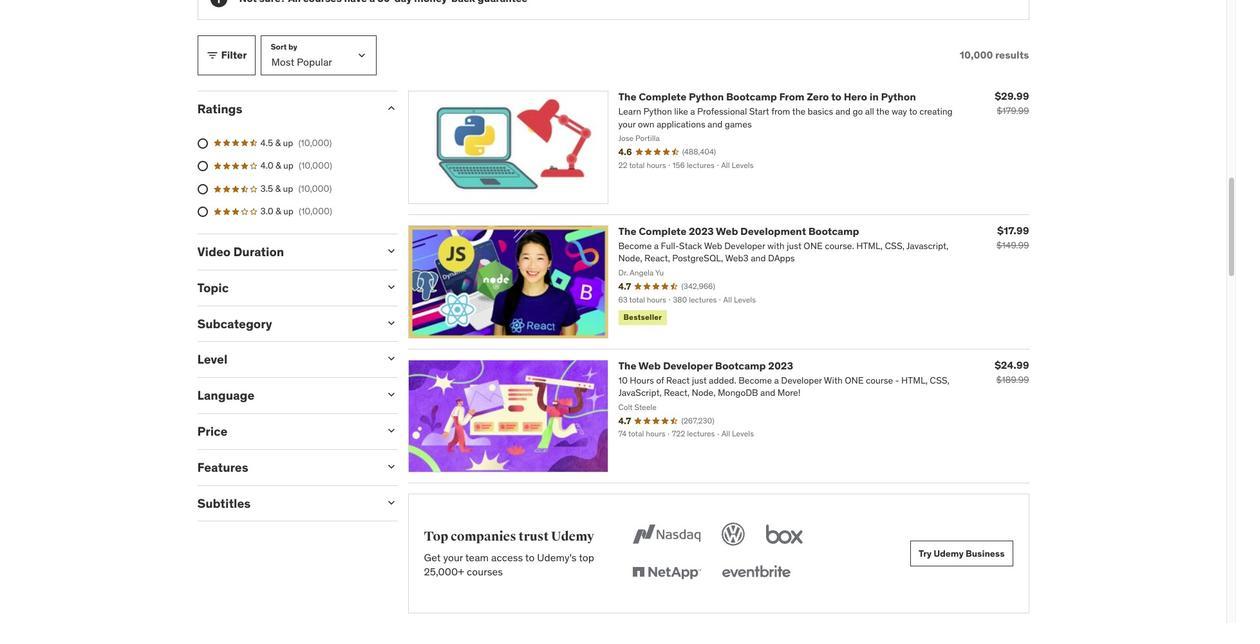 Task type: describe. For each thing, give the bounding box(es) containing it.
udemy's
[[537, 551, 577, 564]]

business
[[966, 548, 1005, 560]]

up for 3.5 & up
[[283, 183, 293, 194]]

up for 3.0 & up
[[283, 206, 294, 217]]

3.0
[[261, 206, 274, 217]]

hero
[[844, 90, 868, 103]]

small image for video duration
[[385, 245, 398, 258]]

4.5
[[261, 137, 273, 149]]

(10,000) for 3.5 & up (10,000)
[[298, 183, 332, 194]]

$29.99
[[995, 89, 1030, 102]]

top
[[424, 529, 448, 545]]

$17.99 $149.99
[[997, 224, 1030, 251]]

10,000
[[960, 48, 993, 61]]

small image for ratings
[[385, 102, 398, 115]]

results
[[996, 48, 1030, 61]]

the web developer bootcamp 2023 link
[[619, 359, 794, 372]]

courses
[[467, 566, 503, 578]]

eventbrite image
[[720, 559, 794, 588]]

1 vertical spatial bootcamp
[[809, 225, 860, 237]]

small image for subtitles
[[385, 496, 398, 509]]

video duration button
[[197, 244, 375, 260]]

filter
[[221, 48, 247, 61]]

4.0 & up (10,000)
[[261, 160, 332, 171]]

$24.99
[[995, 358, 1030, 371]]

zero
[[807, 90, 829, 103]]

try udemy business link
[[911, 541, 1013, 567]]

from
[[780, 90, 805, 103]]

$149.99
[[997, 239, 1030, 251]]

duration
[[233, 244, 284, 260]]

level
[[197, 352, 228, 367]]

subtitles button
[[197, 496, 375, 511]]

small image for price
[[385, 424, 398, 437]]

try udemy business
[[919, 548, 1005, 560]]

team
[[465, 551, 489, 564]]

the for the complete 2023 web development bootcamp
[[619, 225, 637, 237]]

small image for subcategory
[[385, 317, 398, 330]]

the complete python bootcamp from zero to hero in python link
[[619, 90, 916, 103]]

access
[[491, 551, 523, 564]]

the complete python bootcamp from zero to hero in python
[[619, 90, 916, 103]]

1 vertical spatial 2023
[[769, 359, 794, 372]]

3.5
[[261, 183, 273, 194]]

small image for topic
[[385, 281, 398, 294]]

10,000 results
[[960, 48, 1030, 61]]

language button
[[197, 388, 375, 403]]

0 vertical spatial 2023
[[689, 225, 714, 237]]

netapp image
[[630, 559, 704, 588]]

subtitles
[[197, 496, 251, 511]]

top companies trust udemy get your team access to udemy's top 25,000+ courses
[[424, 529, 595, 578]]

topic button
[[197, 280, 375, 296]]

small image for features
[[385, 460, 398, 473]]

& for 4.0
[[276, 160, 281, 171]]

the complete 2023 web development bootcamp
[[619, 225, 860, 237]]

features
[[197, 460, 248, 475]]

1 horizontal spatial to
[[832, 90, 842, 103]]

price
[[197, 424, 228, 439]]

video duration
[[197, 244, 284, 260]]

subcategory button
[[197, 316, 375, 331]]

language
[[197, 388, 255, 403]]

(10,000) for 3.0 & up (10,000)
[[299, 206, 332, 217]]



Task type: locate. For each thing, give the bounding box(es) containing it.
udemy
[[551, 529, 595, 545], [934, 548, 964, 560]]

the
[[619, 90, 637, 103], [619, 225, 637, 237], [619, 359, 637, 372]]

your
[[443, 551, 463, 564]]

up
[[283, 137, 293, 149], [283, 160, 294, 171], [283, 183, 293, 194], [283, 206, 294, 217]]

0 vertical spatial the
[[619, 90, 637, 103]]

volkswagen image
[[720, 521, 748, 549]]

10,000 results status
[[960, 48, 1030, 61]]

topic
[[197, 280, 229, 296]]

0 vertical spatial small image
[[385, 102, 398, 115]]

bootcamp
[[726, 90, 777, 103], [809, 225, 860, 237], [715, 359, 766, 372]]

& for 3.5
[[275, 183, 281, 194]]

2 vertical spatial small image
[[385, 353, 398, 365]]

3.5 & up (10,000)
[[261, 183, 332, 194]]

up right the '3.5'
[[283, 183, 293, 194]]

to
[[832, 90, 842, 103], [525, 551, 535, 564]]

0 horizontal spatial to
[[525, 551, 535, 564]]

1 vertical spatial to
[[525, 551, 535, 564]]

0 horizontal spatial python
[[689, 90, 724, 103]]

2 small image from the top
[[385, 245, 398, 258]]

(10,000) for 4.5 & up (10,000)
[[298, 137, 332, 149]]

3 (10,000) from the top
[[298, 183, 332, 194]]

2 (10,000) from the top
[[299, 160, 332, 171]]

0 vertical spatial complete
[[639, 90, 687, 103]]

small image for level
[[385, 353, 398, 365]]

up for 4.0 & up
[[283, 160, 294, 171]]

& for 4.5
[[275, 137, 281, 149]]

web
[[716, 225, 738, 237], [639, 359, 661, 372]]

4.0
[[261, 160, 274, 171]]

0 horizontal spatial web
[[639, 359, 661, 372]]

4 (10,000) from the top
[[299, 206, 332, 217]]

$179.99
[[997, 105, 1030, 116]]

&
[[275, 137, 281, 149], [276, 160, 281, 171], [275, 183, 281, 194], [276, 206, 281, 217]]

level button
[[197, 352, 375, 367]]

web left development
[[716, 225, 738, 237]]

& right 3.0
[[276, 206, 281, 217]]

the complete 2023 web development bootcamp link
[[619, 225, 860, 237]]

2 the from the top
[[619, 225, 637, 237]]

4.5 & up (10,000)
[[261, 137, 332, 149]]

in
[[870, 90, 879, 103]]

try
[[919, 548, 932, 560]]

nasdaq image
[[630, 521, 704, 549]]

0 vertical spatial udemy
[[551, 529, 595, 545]]

0 horizontal spatial 2023
[[689, 225, 714, 237]]

to down trust
[[525, 551, 535, 564]]

2 python from the left
[[881, 90, 916, 103]]

udemy inside top companies trust udemy get your team access to udemy's top 25,000+ courses
[[551, 529, 595, 545]]

up for 4.5 & up
[[283, 137, 293, 149]]

udemy up top
[[551, 529, 595, 545]]

0 vertical spatial to
[[832, 90, 842, 103]]

(10,000)
[[298, 137, 332, 149], [299, 160, 332, 171], [298, 183, 332, 194], [299, 206, 332, 217]]

bootcamp left 'from'
[[726, 90, 777, 103]]

& right 4.0
[[276, 160, 281, 171]]

0 vertical spatial bootcamp
[[726, 90, 777, 103]]

development
[[741, 225, 806, 237]]

1 horizontal spatial web
[[716, 225, 738, 237]]

up right 4.0
[[283, 160, 294, 171]]

(10,000) up "3.0 & up (10,000)"
[[298, 183, 332, 194]]

1 the from the top
[[619, 90, 637, 103]]

companies
[[451, 529, 516, 545]]

small image for language
[[385, 389, 398, 401]]

the web developer bootcamp 2023
[[619, 359, 794, 372]]

1 horizontal spatial udemy
[[934, 548, 964, 560]]

developer
[[663, 359, 713, 372]]

& right 4.5 at the left top of page
[[275, 137, 281, 149]]

box image
[[763, 521, 807, 549]]

bootcamp right development
[[809, 225, 860, 237]]

the for the web developer bootcamp 2023
[[619, 359, 637, 372]]

25,000+
[[424, 566, 465, 578]]

1 python from the left
[[689, 90, 724, 103]]

1 vertical spatial small image
[[385, 245, 398, 258]]

to right the zero
[[832, 90, 842, 103]]

top
[[579, 551, 595, 564]]

1 complete from the top
[[639, 90, 687, 103]]

the for the complete python bootcamp from zero to hero in python
[[619, 90, 637, 103]]

1 vertical spatial udemy
[[934, 548, 964, 560]]

$17.99
[[998, 224, 1030, 237]]

up right 3.0
[[283, 206, 294, 217]]

& right the '3.5'
[[275, 183, 281, 194]]

1 vertical spatial the
[[619, 225, 637, 237]]

1 vertical spatial web
[[639, 359, 661, 372]]

& for 3.0
[[276, 206, 281, 217]]

(10,000) up "4.0 & up (10,000)"
[[298, 137, 332, 149]]

(10,000) down 3.5 & up (10,000)
[[299, 206, 332, 217]]

2023
[[689, 225, 714, 237], [769, 359, 794, 372]]

1 (10,000) from the top
[[298, 137, 332, 149]]

ratings
[[197, 101, 242, 116]]

up right 4.5 at the left top of page
[[283, 137, 293, 149]]

1 horizontal spatial python
[[881, 90, 916, 103]]

1 horizontal spatial 2023
[[769, 359, 794, 372]]

python
[[689, 90, 724, 103], [881, 90, 916, 103]]

video
[[197, 244, 231, 260]]

small image
[[385, 102, 398, 115], [385, 245, 398, 258], [385, 353, 398, 365]]

1 small image from the top
[[385, 102, 398, 115]]

3 small image from the top
[[385, 353, 398, 365]]

price button
[[197, 424, 375, 439]]

$29.99 $179.99
[[995, 89, 1030, 116]]

$24.99 $189.99
[[995, 358, 1030, 385]]

to inside top companies trust udemy get your team access to udemy's top 25,000+ courses
[[525, 551, 535, 564]]

bootcamp for 2023
[[715, 359, 766, 372]]

ratings button
[[197, 101, 375, 116]]

get
[[424, 551, 441, 564]]

2 vertical spatial bootcamp
[[715, 359, 766, 372]]

small image
[[206, 49, 219, 62], [385, 281, 398, 294], [385, 317, 398, 330], [385, 389, 398, 401], [385, 424, 398, 437], [385, 460, 398, 473], [385, 496, 398, 509]]

(10,000) for 4.0 & up (10,000)
[[299, 160, 332, 171]]

3.0 & up (10,000)
[[261, 206, 332, 217]]

complete for 2023
[[639, 225, 687, 237]]

trust
[[519, 529, 549, 545]]

0 horizontal spatial udemy
[[551, 529, 595, 545]]

3 the from the top
[[619, 359, 637, 372]]

complete for python
[[639, 90, 687, 103]]

$189.99
[[997, 374, 1030, 385]]

udemy right the try
[[934, 548, 964, 560]]

bootcamp for from
[[726, 90, 777, 103]]

2 vertical spatial the
[[619, 359, 637, 372]]

complete
[[639, 90, 687, 103], [639, 225, 687, 237]]

bootcamp right "developer"
[[715, 359, 766, 372]]

0 vertical spatial web
[[716, 225, 738, 237]]

small image inside filter button
[[206, 49, 219, 62]]

subcategory
[[197, 316, 272, 331]]

features button
[[197, 460, 375, 475]]

1 vertical spatial complete
[[639, 225, 687, 237]]

(10,000) up 3.5 & up (10,000)
[[299, 160, 332, 171]]

filter button
[[197, 35, 255, 75]]

2 complete from the top
[[639, 225, 687, 237]]

web left "developer"
[[639, 359, 661, 372]]



Task type: vqa. For each thing, say whether or not it's contained in the screenshot.
Language
yes



